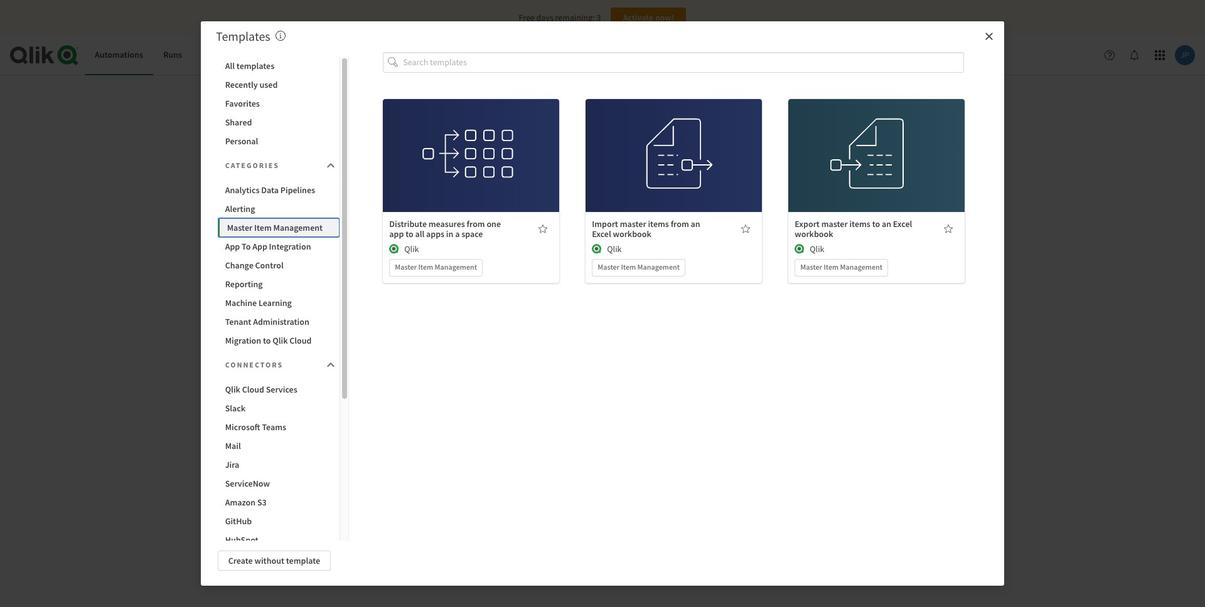 Task type: describe. For each thing, give the bounding box(es) containing it.
machine learning
[[225, 298, 292, 309]]

details for from
[[661, 164, 687, 175]]

from inside distribute measures from one app to all apps in a space
[[467, 218, 485, 230]]

machine
[[225, 298, 257, 309]]

analytics data pipelines
[[225, 185, 315, 196]]

to
[[242, 241, 251, 252]]

amazon
[[225, 497, 256, 508]]

workbook for export
[[795, 228, 833, 240]]

management for distribute measures from one app to all apps in a space
[[435, 262, 477, 272]]

management inside button
[[273, 222, 323, 234]]

all
[[225, 60, 235, 72]]

an for from
[[691, 218, 700, 230]]

template for from
[[665, 136, 699, 147]]

used
[[260, 79, 278, 90]]

microsoft teams button
[[218, 418, 340, 437]]

connections button
[[240, 35, 307, 75]]

use for from
[[649, 136, 663, 147]]

jira
[[225, 459, 239, 471]]

recently
[[225, 79, 258, 90]]

microsoft
[[225, 422, 260, 433]]

Search templates text field
[[403, 52, 964, 73]]

days
[[536, 12, 554, 23]]

an for to
[[882, 218, 891, 230]]

amazon s3 button
[[218, 493, 340, 512]]

item for import master items from an excel workbook
[[621, 262, 636, 272]]

one
[[487, 218, 501, 230]]

details button for to
[[838, 159, 916, 179]]

migration
[[225, 335, 261, 346]]

administration
[[253, 316, 309, 328]]

without
[[255, 556, 284, 567]]

change control
[[225, 260, 284, 271]]

master for export
[[821, 218, 848, 230]]

master for import master items from an excel workbook
[[598, 262, 620, 272]]

automations button
[[85, 35, 153, 75]]

hubspot
[[225, 535, 258, 546]]

data
[[261, 185, 279, 196]]

use template button for from
[[635, 132, 713, 152]]

activate
[[623, 12, 654, 23]]

to inside button
[[263, 335, 271, 346]]

master for export master items to an excel workbook
[[801, 262, 822, 272]]

1 app from the left
[[225, 241, 240, 252]]

categories
[[225, 161, 279, 170]]

qlik down administration
[[273, 335, 288, 346]]

details button for one
[[432, 159, 511, 179]]

apps
[[426, 228, 444, 240]]

space
[[461, 228, 483, 240]]

slack
[[225, 403, 245, 414]]

qlik image for distribute measures from one app to all apps in a space
[[389, 244, 399, 254]]

all
[[415, 228, 424, 240]]

integration
[[269, 241, 311, 252]]

management for import master items from an excel workbook
[[637, 262, 680, 272]]

personal button
[[218, 132, 340, 151]]

measures
[[429, 218, 465, 230]]

app
[[389, 228, 404, 240]]

use template for to
[[852, 136, 902, 147]]

excel for export master items to an excel workbook
[[893, 218, 912, 230]]

reporting button
[[218, 275, 340, 294]]

learning
[[259, 298, 292, 309]]

metrics button
[[192, 35, 240, 75]]

qlik for distribute
[[404, 243, 419, 255]]

qlik cloud services button
[[218, 380, 340, 399]]

alerting
[[225, 203, 255, 215]]

item inside 'master item management' button
[[254, 222, 272, 234]]

tenant administration
[[225, 316, 309, 328]]

distribute measures from one app to all apps in a space
[[389, 218, 501, 240]]

all templates
[[225, 60, 274, 72]]

favorites
[[225, 98, 260, 109]]

free
[[519, 12, 535, 23]]

master item management for import master items from an excel workbook
[[598, 262, 680, 272]]

remaining:
[[555, 12, 595, 23]]

control
[[255, 260, 284, 271]]

master for distribute measures from one app to all apps in a space
[[395, 262, 417, 272]]

recently used button
[[218, 75, 340, 94]]

master item management inside button
[[227, 222, 323, 234]]

analytics
[[225, 185, 260, 196]]

qlik for import
[[607, 243, 622, 255]]

personal
[[225, 136, 258, 147]]

details for one
[[458, 164, 484, 175]]

tenant administration button
[[218, 313, 340, 331]]

add to favorites image for distribute measures from one app to all apps in a space
[[538, 224, 548, 234]]

qlik image
[[795, 244, 805, 254]]

slack button
[[218, 399, 340, 418]]

pipelines
[[280, 185, 315, 196]]

activate now! link
[[611, 8, 686, 28]]

import
[[592, 218, 618, 230]]

runs
[[163, 49, 182, 60]]

3
[[597, 12, 601, 23]]

create
[[228, 556, 253, 567]]

github button
[[218, 512, 340, 531]]

metrics
[[202, 49, 230, 60]]

distribute
[[389, 218, 427, 230]]

connections
[[250, 49, 297, 60]]

master for import
[[620, 218, 646, 230]]

create without template button
[[218, 551, 331, 571]]

template for to
[[868, 136, 902, 147]]

analytics data pipelines button
[[218, 181, 340, 200]]

use for one
[[446, 136, 460, 147]]

in
[[446, 228, 453, 240]]

to inside distribute measures from one app to all apps in a space
[[406, 228, 413, 240]]

master item management for distribute measures from one app to all apps in a space
[[395, 262, 477, 272]]

master item management button
[[218, 218, 340, 237]]

github
[[225, 516, 252, 527]]

1 horizontal spatial cloud
[[290, 335, 312, 346]]

reporting
[[225, 279, 263, 290]]

favorites button
[[218, 94, 340, 113]]

connectors button
[[218, 353, 340, 378]]

from inside import master items from an excel workbook
[[671, 218, 689, 230]]



Task type: locate. For each thing, give the bounding box(es) containing it.
use template
[[446, 136, 496, 147], [649, 136, 699, 147], [852, 136, 902, 147]]

cloud
[[290, 335, 312, 346], [242, 384, 264, 395]]

app right to at the left top of the page
[[252, 241, 267, 252]]

excel for import master items from an excel workbook
[[592, 228, 611, 240]]

connectors
[[225, 360, 283, 370]]

1 workbook from the left
[[613, 228, 651, 240]]

master item management for export master items to an excel workbook
[[801, 262, 883, 272]]

1 details button from the left
[[432, 159, 511, 179]]

0 horizontal spatial details button
[[432, 159, 511, 179]]

management down import master items from an excel workbook at the top of the page
[[637, 262, 680, 272]]

master
[[620, 218, 646, 230], [821, 218, 848, 230]]

1 horizontal spatial details button
[[635, 159, 713, 179]]

migration to qlik cloud button
[[218, 331, 340, 350]]

1 horizontal spatial use template
[[649, 136, 699, 147]]

qlik cloud services
[[225, 384, 297, 395]]

use template button for one
[[432, 132, 511, 152]]

1 horizontal spatial app
[[252, 241, 267, 252]]

workbook inside export master items to an excel workbook
[[795, 228, 833, 240]]

tenant
[[225, 316, 251, 328]]

0 horizontal spatial app
[[225, 241, 240, 252]]

export master items to an excel workbook
[[795, 218, 912, 240]]

excel inside import master items from an excel workbook
[[592, 228, 611, 240]]

2 horizontal spatial to
[[872, 218, 880, 230]]

2 horizontal spatial use template button
[[838, 132, 916, 152]]

qlik right qlik image
[[810, 243, 825, 255]]

app left to at the left top of the page
[[225, 241, 240, 252]]

0 horizontal spatial from
[[467, 218, 485, 230]]

2 horizontal spatial details
[[864, 164, 890, 175]]

s3
[[257, 497, 267, 508]]

items right import
[[648, 218, 669, 230]]

excel
[[893, 218, 912, 230], [592, 228, 611, 240]]

cloud down administration
[[290, 335, 312, 346]]

microsoft teams
[[225, 422, 286, 433]]

master inside 'master item management' button
[[227, 222, 252, 234]]

master right export on the top right of page
[[821, 218, 848, 230]]

tab list
[[85, 35, 307, 75]]

items inside import master items from an excel workbook
[[648, 218, 669, 230]]

1 horizontal spatial an
[[882, 218, 891, 230]]

runs button
[[153, 35, 192, 75]]

management down a
[[435, 262, 477, 272]]

qlik image
[[389, 244, 399, 254], [592, 244, 602, 254]]

1 use template button from the left
[[432, 132, 511, 152]]

master down import
[[598, 262, 620, 272]]

1 horizontal spatial add to favorites image
[[944, 224, 954, 234]]

app to app integration
[[225, 241, 311, 252]]

workbook for import
[[613, 228, 651, 240]]

management for export master items to an excel workbook
[[840, 262, 883, 272]]

2 use template button from the left
[[635, 132, 713, 152]]

0 horizontal spatial to
[[263, 335, 271, 346]]

2 qlik image from the left
[[592, 244, 602, 254]]

templates
[[216, 28, 270, 44]]

tab list containing automations
[[85, 35, 307, 75]]

1 master from the left
[[620, 218, 646, 230]]

3 use template from the left
[[852, 136, 902, 147]]

add to favorites image
[[538, 224, 548, 234], [944, 224, 954, 234]]

master down alerting
[[227, 222, 252, 234]]

app to app integration button
[[218, 237, 340, 256]]

item for distribute measures from one app to all apps in a space
[[418, 262, 433, 272]]

templates
[[237, 60, 274, 72]]

qlik image down app
[[389, 244, 399, 254]]

0 horizontal spatial excel
[[592, 228, 611, 240]]

hubspot button
[[218, 531, 340, 550]]

1 horizontal spatial items
[[850, 218, 871, 230]]

to inside export master items to an excel workbook
[[872, 218, 880, 230]]

0 horizontal spatial use
[[446, 136, 460, 147]]

2 horizontal spatial use template
[[852, 136, 902, 147]]

qlik for export
[[810, 243, 825, 255]]

change control button
[[218, 256, 340, 275]]

1 details from the left
[[458, 164, 484, 175]]

master down qlik image
[[801, 262, 822, 272]]

from
[[467, 218, 485, 230], [671, 218, 689, 230]]

mail button
[[218, 437, 340, 456]]

0 horizontal spatial qlik image
[[389, 244, 399, 254]]

0 horizontal spatial add to favorites image
[[538, 224, 548, 234]]

1 qlik image from the left
[[389, 244, 399, 254]]

details for to
[[864, 164, 890, 175]]

activate now!
[[623, 12, 674, 23]]

1 horizontal spatial details
[[661, 164, 687, 175]]

close image
[[984, 31, 994, 41]]

servicenow
[[225, 478, 270, 490]]

0 vertical spatial cloud
[[290, 335, 312, 346]]

add to favorites image
[[741, 224, 751, 234]]

shared button
[[218, 113, 340, 132]]

teams
[[262, 422, 286, 433]]

excel inside export master items to an excel workbook
[[893, 218, 912, 230]]

recently used
[[225, 79, 278, 90]]

shared
[[225, 117, 252, 128]]

3 use template button from the left
[[838, 132, 916, 152]]

master inside import master items from an excel workbook
[[620, 218, 646, 230]]

3 use from the left
[[852, 136, 866, 147]]

1 use template from the left
[[446, 136, 496, 147]]

alerting button
[[218, 200, 340, 218]]

0 horizontal spatial an
[[691, 218, 700, 230]]

machine learning button
[[218, 294, 340, 313]]

items inside export master items to an excel workbook
[[850, 218, 871, 230]]

qlik image down import
[[592, 244, 602, 254]]

qlik down all
[[404, 243, 419, 255]]

management down export master items to an excel workbook
[[840, 262, 883, 272]]

master inside export master items to an excel workbook
[[821, 218, 848, 230]]

0 horizontal spatial items
[[648, 218, 669, 230]]

qlik image for import master items from an excel workbook
[[592, 244, 602, 254]]

master item management down export master items to an excel workbook
[[801, 262, 883, 272]]

0 horizontal spatial use template button
[[432, 132, 511, 152]]

management
[[273, 222, 323, 234], [435, 262, 477, 272], [637, 262, 680, 272], [840, 262, 883, 272]]

1 add to favorites image from the left
[[538, 224, 548, 234]]

2 horizontal spatial details button
[[838, 159, 916, 179]]

qlik
[[404, 243, 419, 255], [607, 243, 622, 255], [810, 243, 825, 255], [273, 335, 288, 346], [225, 384, 240, 395]]

2 details button from the left
[[635, 159, 713, 179]]

1 horizontal spatial use
[[649, 136, 663, 147]]

2 details from the left
[[661, 164, 687, 175]]

an inside import master items from an excel workbook
[[691, 218, 700, 230]]

now!
[[655, 12, 674, 23]]

3 details from the left
[[864, 164, 890, 175]]

2 from from the left
[[671, 218, 689, 230]]

item down import master items from an excel workbook at the top of the page
[[621, 262, 636, 272]]

an
[[691, 218, 700, 230], [882, 218, 891, 230]]

0 horizontal spatial master
[[620, 218, 646, 230]]

qlik down import
[[607, 243, 622, 255]]

master item management down import master items from an excel workbook at the top of the page
[[598, 262, 680, 272]]

master item management down apps
[[395, 262, 477, 272]]

2 items from the left
[[850, 218, 871, 230]]

3 details button from the left
[[838, 159, 916, 179]]

workbook
[[613, 228, 651, 240], [795, 228, 833, 240]]

cloud down connectors on the left bottom of the page
[[242, 384, 264, 395]]

item down all
[[418, 262, 433, 272]]

1 an from the left
[[691, 218, 700, 230]]

master right import
[[620, 218, 646, 230]]

item up app to app integration on the left top of page
[[254, 222, 272, 234]]

item down export master items to an excel workbook
[[824, 262, 839, 272]]

migration to qlik cloud
[[225, 335, 312, 346]]

details
[[458, 164, 484, 175], [661, 164, 687, 175], [864, 164, 890, 175]]

1 horizontal spatial from
[[671, 218, 689, 230]]

items
[[648, 218, 669, 230], [850, 218, 871, 230]]

2 master from the left
[[821, 218, 848, 230]]

1 from from the left
[[467, 218, 485, 230]]

template for one
[[462, 136, 496, 147]]

1 horizontal spatial use template button
[[635, 132, 713, 152]]

a
[[455, 228, 460, 240]]

templates are pre-built automations that help you automate common business workflows. get started by selecting one of the pre-built templates or choose the blank canvas to build an automation from scratch. image
[[275, 31, 285, 41]]

1 use from the left
[[446, 136, 460, 147]]

2 use template from the left
[[649, 136, 699, 147]]

1 vertical spatial cloud
[[242, 384, 264, 395]]

items for from
[[648, 218, 669, 230]]

import master items from an excel workbook
[[592, 218, 700, 240]]

1 horizontal spatial master
[[821, 218, 848, 230]]

0 horizontal spatial cloud
[[242, 384, 264, 395]]

items right export on the top right of page
[[850, 218, 871, 230]]

2 use from the left
[[649, 136, 663, 147]]

item for export master items to an excel workbook
[[824, 262, 839, 272]]

0 horizontal spatial details
[[458, 164, 484, 175]]

master down app
[[395, 262, 417, 272]]

to
[[872, 218, 880, 230], [406, 228, 413, 240], [263, 335, 271, 346]]

2 add to favorites image from the left
[[944, 224, 954, 234]]

use template for from
[[649, 136, 699, 147]]

items for to
[[850, 218, 871, 230]]

templates are pre-built automations that help you automate common business workflows. get started by selecting one of the pre-built templates or choose the blank canvas to build an automation from scratch. tooltip
[[275, 28, 285, 44]]

1 horizontal spatial to
[[406, 228, 413, 240]]

2 horizontal spatial use
[[852, 136, 866, 147]]

amazon s3
[[225, 497, 267, 508]]

item
[[254, 222, 272, 234], [418, 262, 433, 272], [621, 262, 636, 272], [824, 262, 839, 272]]

servicenow button
[[218, 475, 340, 493]]

use for to
[[852, 136, 866, 147]]

use template button for to
[[838, 132, 916, 152]]

an inside export master items to an excel workbook
[[882, 218, 891, 230]]

export
[[795, 218, 820, 230]]

app
[[225, 241, 240, 252], [252, 241, 267, 252]]

2 an from the left
[[882, 218, 891, 230]]

qlik up the 'slack'
[[225, 384, 240, 395]]

master item management down alerting button
[[227, 222, 323, 234]]

jira button
[[218, 456, 340, 475]]

add to favorites image for export master items to an excel workbook
[[944, 224, 954, 234]]

create without template
[[228, 556, 320, 567]]

mail
[[225, 441, 241, 452]]

workbook inside import master items from an excel workbook
[[613, 228, 651, 240]]

2 app from the left
[[252, 241, 267, 252]]

1 horizontal spatial excel
[[893, 218, 912, 230]]

free days remaining: 3
[[519, 12, 601, 23]]

2 workbook from the left
[[795, 228, 833, 240]]

0 horizontal spatial use template
[[446, 136, 496, 147]]

0 horizontal spatial workbook
[[613, 228, 651, 240]]

1 horizontal spatial qlik image
[[592, 244, 602, 254]]

management up 'integration'
[[273, 222, 323, 234]]

services
[[266, 384, 297, 395]]

change
[[225, 260, 253, 271]]

1 items from the left
[[648, 218, 669, 230]]

1 horizontal spatial workbook
[[795, 228, 833, 240]]

categories button
[[218, 153, 340, 178]]

use template for one
[[446, 136, 496, 147]]

details button for from
[[635, 159, 713, 179]]

all templates button
[[218, 56, 340, 75]]



Task type: vqa. For each thing, say whether or not it's contained in the screenshot.
Notifications
no



